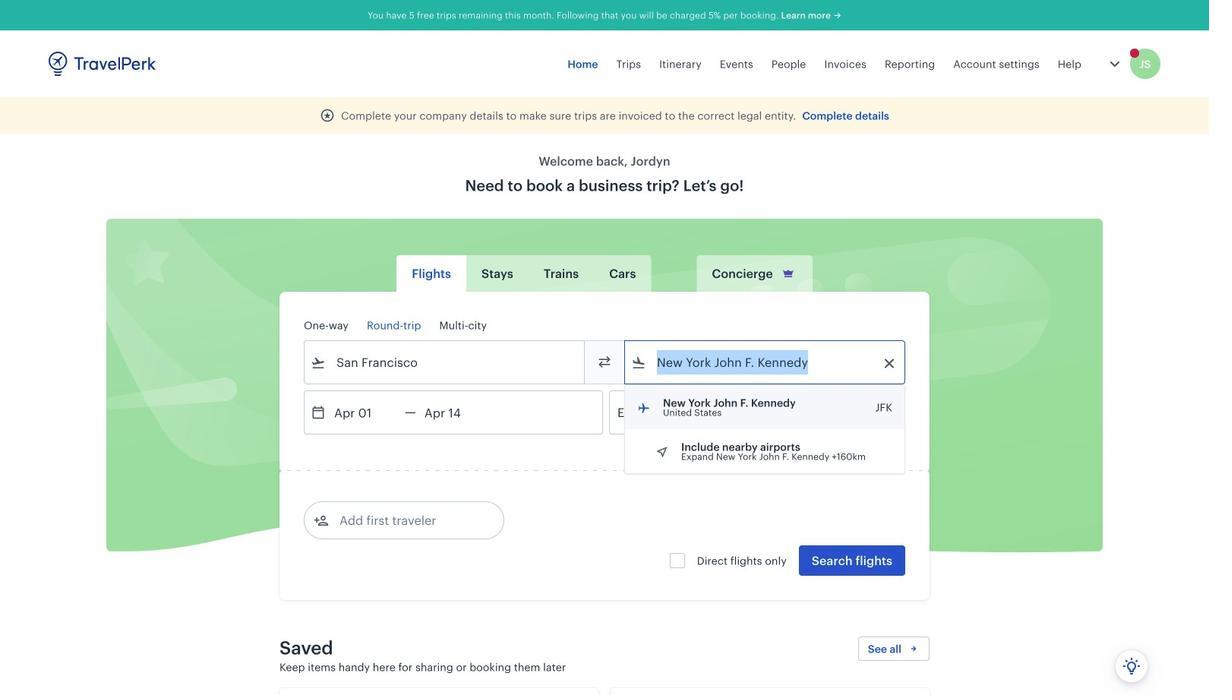 Task type: describe. For each thing, give the bounding box(es) containing it.
To search field
[[647, 350, 885, 375]]

From search field
[[326, 350, 565, 375]]



Task type: locate. For each thing, give the bounding box(es) containing it.
Return text field
[[416, 391, 495, 434]]

Add first traveler search field
[[329, 508, 487, 533]]

Depart text field
[[326, 391, 405, 434]]



